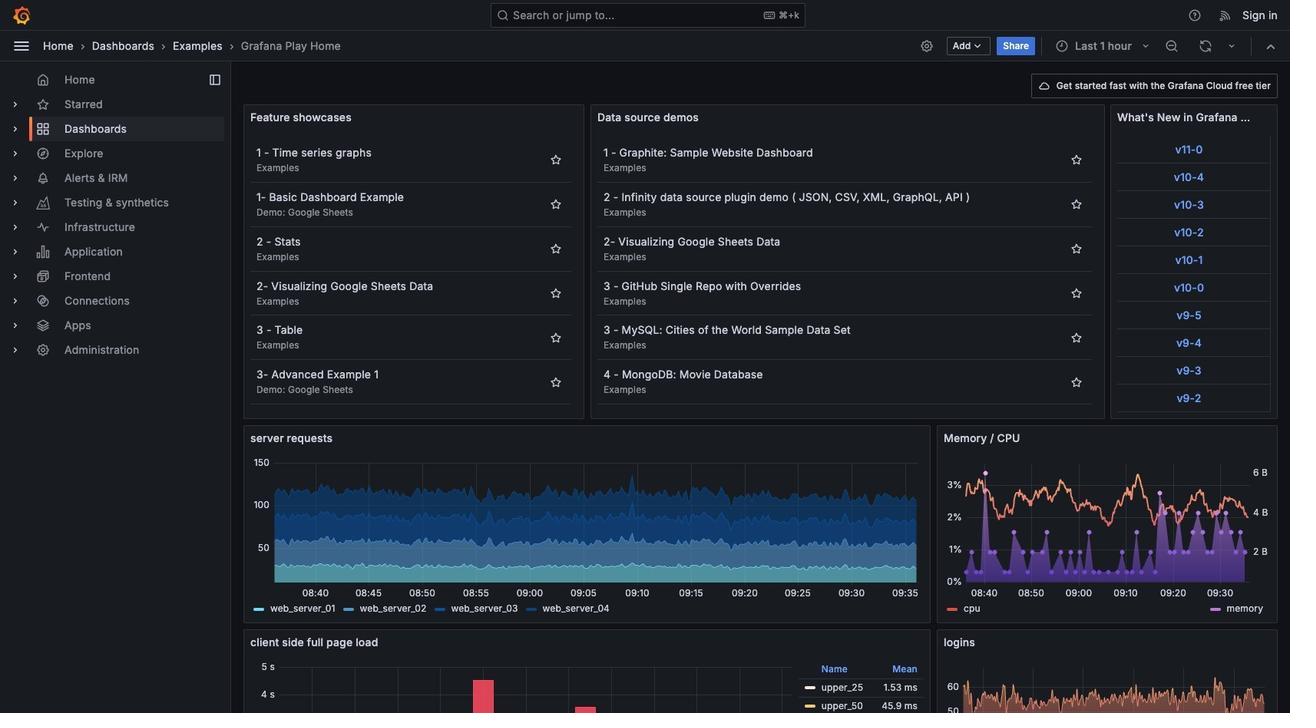 Task type: locate. For each thing, give the bounding box(es) containing it.
expand section connections image
[[9, 295, 22, 307]]

mark "2- visualizing google sheets data" as favorite image up mark "3 - github single repo with overrides" as favorite image
[[1071, 243, 1083, 255]]

expand section administration image
[[9, 344, 22, 356]]

expand section frontend image
[[9, 270, 22, 283]]

zoom out time range image
[[1165, 39, 1179, 53]]

mark "1- basic dashboard example" as favorite image
[[550, 198, 562, 211]]

mark "2- visualizing google sheets data" as favorite image
[[1071, 243, 1083, 255], [550, 287, 562, 300]]

mark "3 - mysql: cities of the world sample data set" as favorite image
[[1071, 332, 1083, 344]]

expand section starred image
[[9, 98, 22, 111]]

grafana image
[[12, 6, 31, 24]]

mark "3- advanced example 1" as favorite image
[[550, 376, 562, 388]]

expand section explore image
[[9, 147, 22, 160]]

1 vertical spatial mark "2- visualizing google sheets data" as favorite image
[[550, 287, 562, 300]]

mark "2- visualizing google sheets data" as favorite image down mark "2 - stats" as favorite image
[[550, 287, 562, 300]]

refresh dashboard image
[[1199, 39, 1213, 53]]

0 vertical spatial mark "2- visualizing google sheets data" as favorite image
[[1071, 243, 1083, 255]]

expand section apps image
[[9, 320, 22, 332]]

expand section application image
[[9, 246, 22, 258]]

help image
[[1189, 8, 1202, 22]]

dashboard settings image
[[920, 39, 934, 53]]



Task type: vqa. For each thing, say whether or not it's contained in the screenshot.
grafana icon
yes



Task type: describe. For each thing, give the bounding box(es) containing it.
expand section testing & synthetics image
[[9, 197, 22, 209]]

auto refresh turned off. choose refresh time interval image
[[1226, 40, 1238, 52]]

mark "1 - graphite: sample website dashboard" as favorite image
[[1071, 154, 1083, 166]]

mark "2 - infinity data source plugin demo ( json, csv, xml, graphql, api )" as favorite image
[[1071, 198, 1083, 211]]

expand section dashboards image
[[9, 123, 22, 135]]

expand section infrastructure image
[[9, 221, 22, 234]]

undock menu image
[[209, 74, 221, 86]]

mark "3 - github single repo with overrides" as favorite image
[[1071, 287, 1083, 300]]

0 horizontal spatial mark "2- visualizing google sheets data" as favorite image
[[550, 287, 562, 300]]

mark "1 -  time series graphs" as favorite image
[[550, 154, 562, 166]]

navigation element
[[0, 61, 230, 375]]

mark "3 - table" as favorite image
[[550, 332, 562, 344]]

news image
[[1219, 8, 1233, 22]]

mark "2 - stats" as favorite image
[[550, 243, 562, 255]]

mark "4 - mongodb: movie database" as favorite image
[[1071, 376, 1083, 388]]

1 horizontal spatial mark "2- visualizing google sheets data" as favorite image
[[1071, 243, 1083, 255]]

close menu image
[[12, 36, 31, 55]]

expand section alerts & irm image
[[9, 172, 22, 184]]



